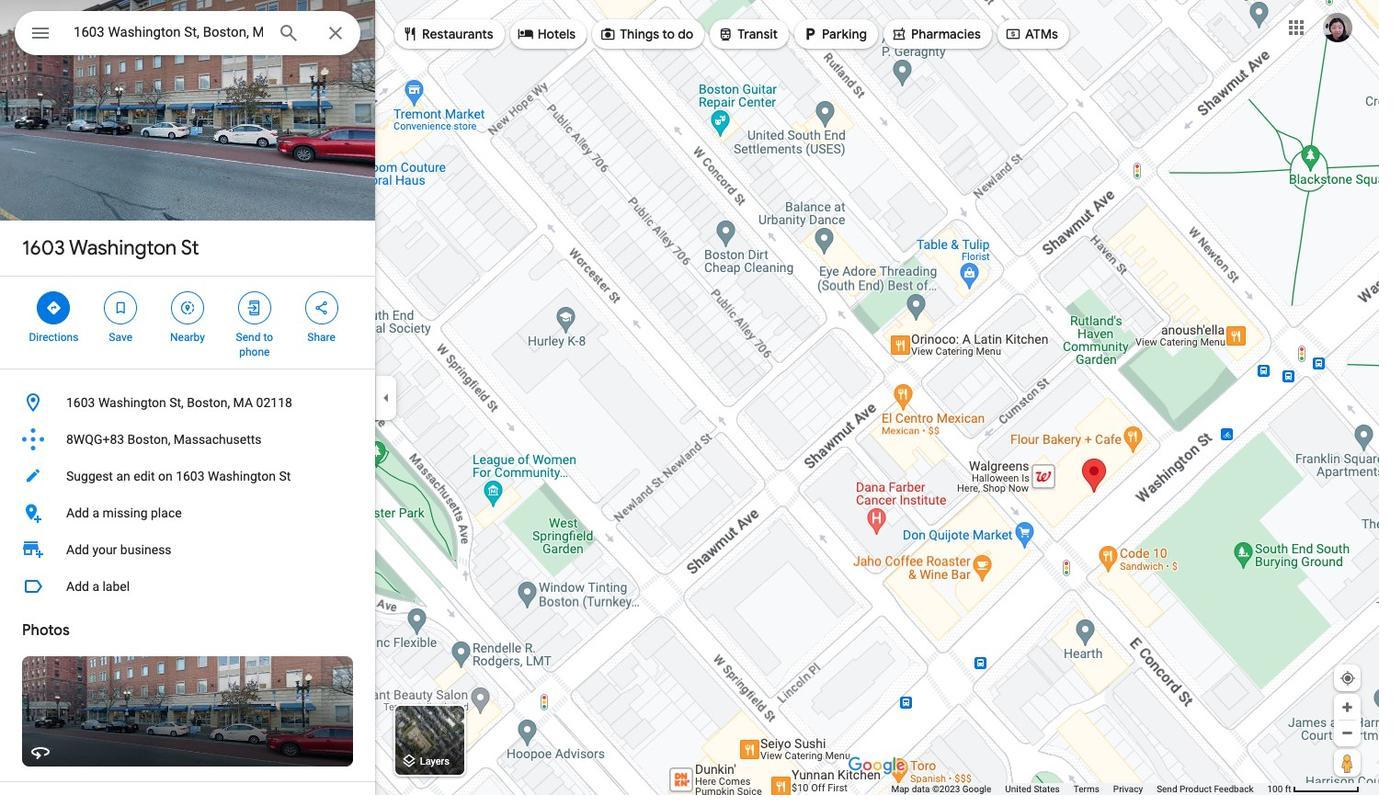 Task type: describe. For each thing, give the bounding box(es) containing it.
send product feedback button
[[1157, 783, 1253, 795]]


[[313, 298, 330, 318]]

a for label
[[92, 579, 99, 594]]

st inside button
[[279, 469, 291, 484]]

zoom in image
[[1340, 701, 1354, 714]]

missing
[[102, 506, 148, 520]]

share
[[307, 331, 335, 344]]

 hotels
[[517, 24, 576, 44]]

02118
[[256, 395, 292, 410]]

 transit
[[717, 24, 778, 44]]

100 ft
[[1267, 784, 1291, 794]]

photos
[[22, 621, 70, 640]]

to inside the send to phone
[[263, 331, 273, 344]]

1603 for 1603 washington st, boston, ma 02118
[[66, 395, 95, 410]]

nearby
[[170, 331, 205, 344]]

terms button
[[1074, 783, 1099, 795]]

none field inside 1603 washington st, boston, ma 02118 field
[[74, 21, 263, 43]]

pharmacies
[[911, 26, 981, 42]]

your
[[92, 542, 117, 557]]

an
[[116, 469, 130, 484]]

place
[[151, 506, 182, 520]]

2 vertical spatial 1603
[[176, 469, 205, 484]]

 atms
[[1005, 24, 1058, 44]]

washington for st
[[69, 235, 177, 261]]

google
[[962, 784, 991, 794]]

actions for 1603 washington st region
[[0, 277, 375, 369]]

footer inside google maps element
[[891, 783, 1267, 795]]

1603 washington st, boston, ma 02118
[[66, 395, 292, 410]]

united
[[1005, 784, 1031, 794]]

 restaurants
[[402, 24, 493, 44]]

ft
[[1285, 784, 1291, 794]]

add for add a missing place
[[66, 506, 89, 520]]

united states button
[[1005, 783, 1060, 795]]

 parking
[[802, 24, 867, 44]]

send to phone
[[236, 331, 273, 359]]

100
[[1267, 784, 1283, 794]]

show street view coverage image
[[1334, 749, 1361, 777]]

1603 Washington St, Boston, MA 02118 field
[[15, 11, 360, 55]]

directions
[[29, 331, 78, 344]]


[[29, 20, 51, 46]]

add for add a label
[[66, 579, 89, 594]]

send for send product feedback
[[1157, 784, 1177, 794]]

hotels
[[538, 26, 576, 42]]

add a missing place button
[[0, 495, 375, 531]]


[[179, 298, 196, 318]]

 things to do
[[600, 24, 693, 44]]


[[891, 24, 907, 44]]

 search field
[[15, 11, 360, 59]]

restaurants
[[422, 26, 493, 42]]

0 vertical spatial st
[[181, 235, 199, 261]]

add your business link
[[0, 531, 375, 568]]

do
[[678, 26, 693, 42]]


[[45, 298, 62, 318]]

2 vertical spatial washington
[[208, 469, 276, 484]]

suggest an edit on 1603 washington st
[[66, 469, 291, 484]]



Task type: vqa. For each thing, say whether or not it's contained in the screenshot.


Task type: locate. For each thing, give the bounding box(es) containing it.
add a missing place
[[66, 506, 182, 520]]

1 vertical spatial send
[[1157, 784, 1177, 794]]

washington down massachusetts
[[208, 469, 276, 484]]

1 vertical spatial washington
[[98, 395, 166, 410]]

1603 up 
[[22, 235, 65, 261]]

1 vertical spatial boston,
[[127, 432, 170, 447]]

a
[[92, 506, 99, 520], [92, 579, 99, 594]]

0 vertical spatial 1603
[[22, 235, 65, 261]]


[[1005, 24, 1021, 44]]

parking
[[822, 26, 867, 42]]

1603 up 8wqg+83
[[66, 395, 95, 410]]

to left do
[[662, 26, 675, 42]]

 button
[[15, 11, 66, 59]]

washington left st,
[[98, 395, 166, 410]]

send
[[236, 331, 261, 344], [1157, 784, 1177, 794]]

footer containing map data ©2023 google
[[891, 783, 1267, 795]]

2 horizontal spatial 1603
[[176, 469, 205, 484]]

add a label
[[66, 579, 130, 594]]

2 add from the top
[[66, 542, 89, 557]]

suggest
[[66, 469, 113, 484]]

add down suggest
[[66, 506, 89, 520]]

massachusetts
[[174, 432, 262, 447]]

a inside add a label button
[[92, 579, 99, 594]]

0 horizontal spatial st
[[181, 235, 199, 261]]

ma
[[233, 395, 253, 410]]

None field
[[74, 21, 263, 43]]

1 horizontal spatial send
[[1157, 784, 1177, 794]]

save
[[109, 331, 132, 344]]

st,
[[169, 395, 184, 410]]

terms
[[1074, 784, 1099, 794]]

send product feedback
[[1157, 784, 1253, 794]]

a left 'missing'
[[92, 506, 99, 520]]

0 horizontal spatial send
[[236, 331, 261, 344]]

layers
[[420, 756, 449, 768]]

add left label
[[66, 579, 89, 594]]

100 ft button
[[1267, 784, 1360, 794]]

boston, right st,
[[187, 395, 230, 410]]

send left 'product'
[[1157, 784, 1177, 794]]

1603 for 1603 washington st
[[22, 235, 65, 261]]

1603 washington st, boston, ma 02118 button
[[0, 384, 375, 421]]

google account: michele murakami  
(michele.murakami@adept.ai) image
[[1323, 13, 1352, 42]]

add your business
[[66, 542, 172, 557]]


[[112, 298, 129, 318]]

suggest an edit on 1603 washington st button
[[0, 458, 375, 495]]

to
[[662, 26, 675, 42], [263, 331, 273, 344]]

st up 
[[181, 235, 199, 261]]


[[802, 24, 818, 44]]

add for add your business
[[66, 542, 89, 557]]

zoom out image
[[1340, 726, 1354, 740]]

0 vertical spatial a
[[92, 506, 99, 520]]

a inside the add a missing place button
[[92, 506, 99, 520]]

map
[[891, 784, 909, 794]]

edit
[[133, 469, 155, 484]]

add
[[66, 506, 89, 520], [66, 542, 89, 557], [66, 579, 89, 594]]

8wqg+83 boston, massachusetts
[[66, 432, 262, 447]]

washington
[[69, 235, 177, 261], [98, 395, 166, 410], [208, 469, 276, 484]]

1 horizontal spatial 1603
[[66, 395, 95, 410]]

1 a from the top
[[92, 506, 99, 520]]

label
[[102, 579, 130, 594]]

1603
[[22, 235, 65, 261], [66, 395, 95, 410], [176, 469, 205, 484]]

data
[[912, 784, 930, 794]]

to up phone
[[263, 331, 273, 344]]

on
[[158, 469, 173, 484]]

washington for st,
[[98, 395, 166, 410]]

1 add from the top
[[66, 506, 89, 520]]

1 vertical spatial add
[[66, 542, 89, 557]]

boston, up edit
[[127, 432, 170, 447]]

send inside the send to phone
[[236, 331, 261, 344]]


[[600, 24, 616, 44]]

to inside the  things to do
[[662, 26, 675, 42]]

1603 washington st main content
[[0, 0, 375, 795]]

1603 right on on the left bottom of the page
[[176, 469, 205, 484]]

transit
[[738, 26, 778, 42]]

1 vertical spatial st
[[279, 469, 291, 484]]

feedback
[[1214, 784, 1253, 794]]

1 horizontal spatial st
[[279, 469, 291, 484]]


[[717, 24, 734, 44]]

send inside button
[[1157, 784, 1177, 794]]

2 a from the top
[[92, 579, 99, 594]]

1603 washington st
[[22, 235, 199, 261]]

1 horizontal spatial to
[[662, 26, 675, 42]]

send for send to phone
[[236, 331, 261, 344]]

add a label button
[[0, 568, 375, 605]]

business
[[120, 542, 172, 557]]

things
[[620, 26, 659, 42]]

phone
[[239, 346, 270, 359]]


[[246, 298, 263, 318]]

0 vertical spatial add
[[66, 506, 89, 520]]

st down 02118 on the left of page
[[279, 469, 291, 484]]

0 vertical spatial boston,
[[187, 395, 230, 410]]

google maps element
[[0, 0, 1379, 795]]

1 horizontal spatial boston,
[[187, 395, 230, 410]]

states
[[1034, 784, 1060, 794]]

show your location image
[[1340, 670, 1356, 687]]

washington up 
[[69, 235, 177, 261]]

map data ©2023 google
[[891, 784, 991, 794]]

3 add from the top
[[66, 579, 89, 594]]

collapse side panel image
[[376, 388, 396, 408]]

footer
[[891, 783, 1267, 795]]


[[517, 24, 534, 44]]

add left your
[[66, 542, 89, 557]]

st
[[181, 235, 199, 261], [279, 469, 291, 484]]


[[402, 24, 418, 44]]

1 vertical spatial 1603
[[66, 395, 95, 410]]

8wqg+83
[[66, 432, 124, 447]]

united states
[[1005, 784, 1060, 794]]

©2023
[[932, 784, 960, 794]]

boston,
[[187, 395, 230, 410], [127, 432, 170, 447]]

privacy
[[1113, 784, 1143, 794]]

8wqg+83 boston, massachusetts button
[[0, 421, 375, 458]]

atms
[[1025, 26, 1058, 42]]

0 vertical spatial send
[[236, 331, 261, 344]]

 pharmacies
[[891, 24, 981, 44]]

privacy button
[[1113, 783, 1143, 795]]

2 vertical spatial add
[[66, 579, 89, 594]]

0 horizontal spatial to
[[263, 331, 273, 344]]

1 vertical spatial a
[[92, 579, 99, 594]]

product
[[1180, 784, 1212, 794]]

0 horizontal spatial 1603
[[22, 235, 65, 261]]

0 vertical spatial washington
[[69, 235, 177, 261]]

a for missing
[[92, 506, 99, 520]]

1 vertical spatial to
[[263, 331, 273, 344]]

a left label
[[92, 579, 99, 594]]

0 vertical spatial to
[[662, 26, 675, 42]]

send up phone
[[236, 331, 261, 344]]

0 horizontal spatial boston,
[[127, 432, 170, 447]]



